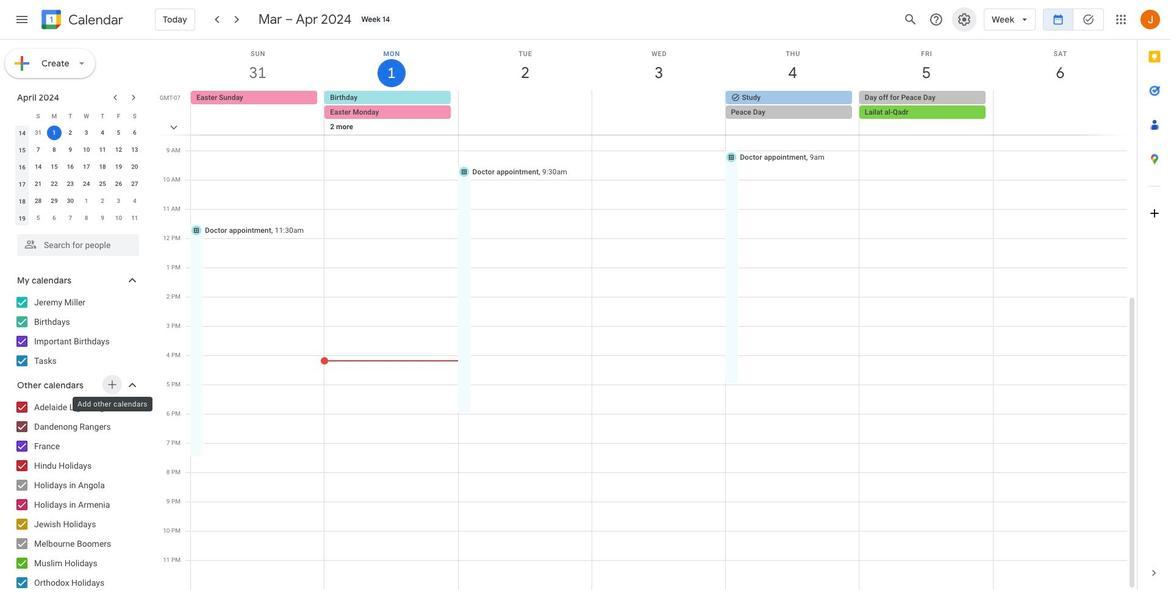 Task type: locate. For each thing, give the bounding box(es) containing it.
1, today element
[[47, 126, 62, 140]]

24 element
[[79, 177, 94, 192]]

17 element
[[79, 160, 94, 174]]

column header inside 'april 2024' grid
[[14, 107, 30, 124]]

12 element
[[111, 143, 126, 157]]

19 element
[[111, 160, 126, 174]]

6 element
[[127, 126, 142, 140]]

april 2024 grid
[[12, 107, 143, 227]]

settings menu image
[[957, 12, 972, 27]]

row
[[185, 91, 1137, 149], [14, 107, 143, 124], [14, 124, 143, 142], [14, 142, 143, 159], [14, 159, 143, 176], [14, 176, 143, 193], [14, 193, 143, 210], [14, 210, 143, 227]]

9 element
[[63, 143, 78, 157]]

row group
[[14, 124, 143, 227]]

grid
[[156, 40, 1137, 590]]

may 2 element
[[95, 194, 110, 209]]

5 element
[[111, 126, 126, 140]]

25 element
[[95, 177, 110, 192]]

column header
[[14, 107, 30, 124]]

20 element
[[127, 160, 142, 174]]

may 7 element
[[63, 211, 78, 226]]

heading
[[66, 13, 123, 27]]

11 element
[[95, 143, 110, 157]]

Search for people text field
[[24, 234, 132, 256]]

18 element
[[95, 160, 110, 174]]

16 element
[[63, 160, 78, 174]]

27 element
[[127, 177, 142, 192]]

2 element
[[63, 126, 78, 140]]

my calendars list
[[2, 293, 151, 371]]

30 element
[[63, 194, 78, 209]]

add other calendars image
[[106, 379, 118, 391]]

None search field
[[0, 229, 151, 256]]

may 1 element
[[79, 194, 94, 209]]

tab list
[[1138, 40, 1171, 556]]

3 element
[[79, 126, 94, 140]]

7 element
[[31, 143, 45, 157]]

cell inside "row group"
[[46, 124, 62, 142]]

cell
[[325, 91, 458, 149], [458, 91, 592, 149], [592, 91, 726, 149], [726, 91, 859, 149], [859, 91, 993, 149], [993, 91, 1127, 149], [46, 124, 62, 142]]

23 element
[[63, 177, 78, 192]]



Task type: describe. For each thing, give the bounding box(es) containing it.
29 element
[[47, 194, 62, 209]]

14 element
[[31, 160, 45, 174]]

26 element
[[111, 177, 126, 192]]

10 element
[[79, 143, 94, 157]]

march 31 element
[[31, 126, 45, 140]]

4 element
[[95, 126, 110, 140]]

13 element
[[127, 143, 142, 157]]

may 9 element
[[95, 211, 110, 226]]

22 element
[[47, 177, 62, 192]]

other calendars list
[[2, 398, 151, 590]]

heading inside calendar element
[[66, 13, 123, 27]]

15 element
[[47, 160, 62, 174]]

row group inside 'april 2024' grid
[[14, 124, 143, 227]]

may 8 element
[[79, 211, 94, 226]]

21 element
[[31, 177, 45, 192]]

calendar element
[[39, 7, 123, 34]]

may 10 element
[[111, 211, 126, 226]]

main drawer image
[[15, 12, 29, 27]]

may 4 element
[[127, 194, 142, 209]]

may 6 element
[[47, 211, 62, 226]]

may 3 element
[[111, 194, 126, 209]]

may 11 element
[[127, 211, 142, 226]]

28 element
[[31, 194, 45, 209]]

8 element
[[47, 143, 62, 157]]

may 5 element
[[31, 211, 45, 226]]



Task type: vqa. For each thing, say whether or not it's contained in the screenshot.
Save BUTTON
no



